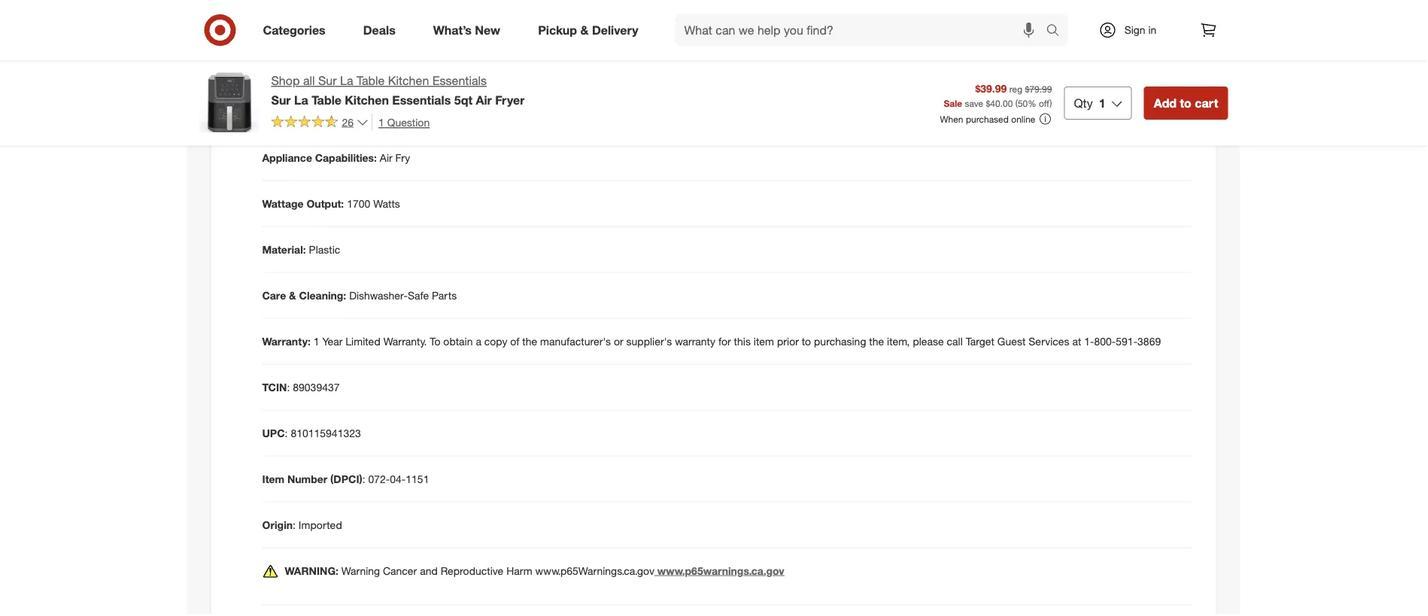 Task type: vqa. For each thing, say whether or not it's contained in the screenshot.


Task type: locate. For each thing, give the bounding box(es) containing it.
year
[[322, 335, 343, 348]]

0 vertical spatial and
[[707, 13, 725, 26]]

1 horizontal spatial table
[[357, 73, 385, 88]]

1 vertical spatial and
[[420, 564, 438, 577]]

add to cart
[[1154, 95, 1219, 110]]

fry
[[311, 105, 325, 118], [396, 151, 410, 164]]

591-
[[1116, 335, 1138, 348]]

: left 810115941323
[[285, 426, 288, 440]]

categories
[[263, 23, 326, 37]]

reproductive
[[441, 564, 504, 577]]

warranty
[[675, 335, 716, 348]]

air down 1 question "link"
[[380, 151, 393, 164]]

& right pickup
[[581, 23, 589, 37]]

item number (dpci) : 072-04-1151
[[262, 472, 429, 485]]

0 vertical spatial table
[[357, 73, 385, 88]]

1 vertical spatial table
[[312, 92, 342, 107]]

0 horizontal spatial the
[[522, 335, 537, 348]]

1 vertical spatial sur
[[271, 92, 291, 107]]

800-
[[1095, 335, 1116, 348]]

table down '5'
[[357, 73, 385, 88]]

services
[[1029, 335, 1070, 348]]

to right prior
[[802, 335, 811, 348]]

0 horizontal spatial 1
[[314, 335, 319, 348]]

1 vertical spatial 1
[[379, 115, 384, 129]]

: left 89039437
[[287, 381, 290, 394]]

0 horizontal spatial and
[[420, 564, 438, 577]]

off
[[1039, 97, 1050, 109]]

to
[[1180, 95, 1192, 110], [802, 335, 811, 348]]

40.00
[[991, 97, 1013, 109]]

material: plastic
[[262, 243, 340, 256]]

the right "of" at left bottom
[[522, 335, 537, 348]]

kitchen
[[388, 73, 429, 88], [345, 92, 389, 107]]

at
[[1073, 335, 1082, 348]]

1 vertical spatial to
[[802, 335, 811, 348]]

1 horizontal spatial air
[[476, 92, 492, 107]]

tcin : 89039437
[[262, 381, 340, 394]]

0 vertical spatial sur
[[318, 73, 337, 88]]

0 vertical spatial to
[[1180, 95, 1192, 110]]

la
[[340, 73, 353, 88], [294, 92, 308, 107]]

item
[[262, 472, 285, 485]]

care
[[262, 289, 286, 302]]

1 vertical spatial la
[[294, 92, 308, 107]]

please
[[913, 335, 944, 348]]

la down all
[[294, 92, 308, 107]]

essentials up 5qt
[[433, 73, 487, 88]]

1 the from the left
[[522, 335, 537, 348]]

includes:
[[262, 105, 308, 118]]

plastic
[[309, 243, 340, 256]]

fry down 1 question "link"
[[396, 151, 410, 164]]

to right the add
[[1180, 95, 1192, 110]]

$39.99
[[976, 82, 1007, 95]]

target
[[966, 335, 995, 348]]

see-
[[500, 13, 522, 26]]

: left the imported
[[293, 518, 296, 531]]

1 vertical spatial fry
[[396, 151, 410, 164]]

nonstick
[[414, 13, 455, 26]]

cancer
[[383, 564, 417, 577]]

air right 5qt
[[476, 92, 492, 107]]

www.p65warnings.ca.gov
[[658, 564, 785, 577]]

watts
[[373, 197, 400, 210]]

0 horizontal spatial &
[[289, 289, 296, 302]]

essentials
[[433, 73, 487, 88], [392, 92, 451, 107]]

0 horizontal spatial to
[[802, 335, 811, 348]]

1 vertical spatial air
[[380, 151, 393, 164]]

output:
[[307, 197, 344, 210]]

2 horizontal spatial 1
[[1099, 95, 1106, 110]]

sur down shop
[[271, 92, 291, 107]]

to
[[430, 335, 441, 348]]

1 for qty
[[1099, 95, 1106, 110]]

recipes
[[459, 105, 497, 118]]

1 question link
[[372, 114, 430, 131]]

1 vertical spatial &
[[289, 289, 296, 302]]

add to cart button
[[1144, 86, 1229, 120]]

digital
[[637, 13, 667, 26]]

0 vertical spatial air
[[476, 92, 492, 107]]

the left item,
[[869, 335, 884, 348]]

1 horizontal spatial sur
[[318, 73, 337, 88]]

0 horizontal spatial la
[[294, 92, 308, 107]]

essentials up question
[[392, 92, 451, 107]]

wattage output: 1700 watts
[[262, 197, 400, 210]]

table up 26 "link"
[[312, 92, 342, 107]]

cart
[[1195, 95, 1219, 110]]

copy
[[485, 335, 508, 348]]

2 vertical spatial 1
[[314, 335, 319, 348]]

to inside 'button'
[[1180, 95, 1192, 110]]

item,
[[887, 335, 910, 348]]

& inside pickup & delivery link
[[581, 23, 589, 37]]

0 horizontal spatial fry
[[311, 105, 325, 118]]

89039437
[[293, 381, 340, 394]]

and right cancer
[[420, 564, 438, 577]]

appliance capabilities: air fry
[[262, 151, 410, 164]]

safe
[[408, 289, 429, 302]]

care & cleaning: dishwasher-safe parts
[[262, 289, 457, 302]]

upc
[[262, 426, 285, 440]]

1 horizontal spatial &
[[581, 23, 589, 37]]

3869
[[1138, 335, 1161, 348]]

prior
[[777, 335, 799, 348]]

1 horizontal spatial the
[[869, 335, 884, 348]]

air
[[476, 92, 492, 107], [380, 151, 393, 164]]

1 for warranty:
[[314, 335, 319, 348]]

and left "display"
[[707, 13, 725, 26]]

temperature
[[312, 13, 371, 26]]

display
[[728, 13, 762, 26]]

1 right qty
[[1099, 95, 1106, 110]]

includes: fry basket, instruction manual, recipes
[[262, 105, 497, 118]]

fry left basket,
[[311, 105, 325, 118]]

pickup & delivery
[[538, 23, 639, 37]]

1 question
[[379, 115, 430, 129]]

search button
[[1040, 14, 1076, 50]]

kitchen up 26
[[345, 92, 389, 107]]

0 horizontal spatial air
[[380, 151, 393, 164]]

0 vertical spatial 1
[[1099, 95, 1106, 110]]

0 horizontal spatial sur
[[271, 92, 291, 107]]

add
[[1154, 95, 1177, 110]]

qty
[[1074, 95, 1093, 110]]

1 vertical spatial essentials
[[392, 92, 451, 107]]

in
[[1149, 23, 1157, 36]]

& for pickup
[[581, 23, 589, 37]]

& right care
[[289, 289, 296, 302]]

obtain
[[444, 335, 473, 348]]

0 vertical spatial &
[[581, 23, 589, 37]]

table
[[357, 73, 385, 88], [312, 92, 342, 107]]

pickup & delivery link
[[525, 14, 657, 47]]

2 the from the left
[[869, 335, 884, 348]]

1 horizontal spatial la
[[340, 73, 353, 88]]

1 horizontal spatial 1
[[379, 115, 384, 129]]

kitchen down quart
[[388, 73, 429, 88]]

warning: warning  cancer and reproductive harm www.p65warnings.ca.gov www.p65warnings.ca.gov
[[285, 564, 785, 577]]

appliance
[[262, 151, 312, 164]]

1 left the year
[[314, 335, 319, 348]]

warranty.
[[384, 335, 427, 348]]

1 left question
[[379, 115, 384, 129]]

: for 89039437
[[287, 381, 290, 394]]

la down "(volume):"
[[340, 73, 353, 88]]

fryer
[[495, 92, 525, 107]]

: for 810115941323
[[285, 426, 288, 440]]

sur down capacity (volume): 5 quart
[[318, 73, 337, 88]]

1 horizontal spatial to
[[1180, 95, 1192, 110]]

)
[[1050, 97, 1052, 109]]

air inside shop all sur la table kitchen essentials sur la table kitchen essentials 5qt air fryer
[[476, 92, 492, 107]]



Task type: describe. For each thing, give the bounding box(es) containing it.
online
[[1012, 113, 1036, 124]]

0 vertical spatial fry
[[311, 105, 325, 118]]

what's new link
[[420, 14, 519, 47]]

04-
[[390, 472, 406, 485]]

quart
[[368, 59, 394, 72]]

sale
[[944, 97, 963, 109]]

1 horizontal spatial and
[[707, 13, 725, 26]]

through
[[522, 13, 561, 26]]

origin
[[262, 518, 293, 531]]

tcin
[[262, 381, 287, 394]]

origin : imported
[[262, 518, 342, 531]]

upc : 810115941323
[[262, 426, 361, 440]]

: left 072-
[[363, 472, 365, 485]]

item
[[754, 335, 774, 348]]

(volume):
[[310, 59, 356, 72]]

26 link
[[271, 114, 369, 132]]

1151
[[406, 472, 429, 485]]

$
[[986, 97, 991, 109]]

number
[[287, 472, 328, 485]]

qty 1
[[1074, 95, 1106, 110]]

%
[[1028, 97, 1037, 109]]

www.p65warnings.ca.gov link
[[655, 564, 785, 577]]

capacity (volume): 5 quart
[[262, 59, 394, 72]]

basket,
[[328, 105, 363, 118]]

imported
[[299, 518, 342, 531]]

1700
[[347, 197, 370, 210]]

shop all sur la table kitchen essentials sur la table kitchen essentials 5qt air fryer
[[271, 73, 525, 107]]

shop
[[271, 73, 300, 88]]

what's new
[[433, 23, 501, 37]]

www.p65warnings.ca.gov
[[535, 564, 655, 577]]

a
[[476, 335, 482, 348]]

: for imported
[[293, 518, 296, 531]]

timer,
[[606, 13, 634, 26]]

capabilities:
[[315, 151, 377, 164]]

new
[[475, 23, 501, 37]]

categories link
[[250, 14, 344, 47]]

5
[[359, 59, 365, 72]]

image of sur la table kitchen essentials 5qt air fryer image
[[199, 72, 259, 132]]

purchasing
[[814, 335, 867, 348]]

capacity
[[262, 59, 307, 72]]

sign
[[1125, 23, 1146, 36]]

material:
[[262, 243, 306, 256]]

manufacturer's
[[540, 335, 611, 348]]

call
[[947, 335, 963, 348]]

save
[[965, 97, 984, 109]]

pickup
[[538, 23, 577, 37]]

What can we help you find? suggestions appear below search field
[[675, 14, 1050, 47]]

when purchased online
[[940, 113, 1036, 124]]

coating,
[[458, 13, 497, 26]]

810115941323
[[291, 426, 361, 440]]

(dpci)
[[330, 472, 363, 485]]

1-
[[1085, 335, 1095, 348]]

50
[[1018, 97, 1028, 109]]

0 horizontal spatial table
[[312, 92, 342, 107]]

of
[[510, 335, 520, 348]]

all
[[303, 73, 315, 88]]

& for care
[[289, 289, 296, 302]]

window,
[[564, 13, 603, 26]]

$79.99
[[1025, 83, 1052, 94]]

delivery
[[592, 23, 639, 37]]

1 inside 1 question "link"
[[379, 115, 384, 129]]

1 vertical spatial kitchen
[[345, 92, 389, 107]]

for
[[719, 335, 731, 348]]

control,
[[374, 13, 411, 26]]

harm
[[507, 564, 533, 577]]

parts
[[432, 289, 457, 302]]

warranty:
[[262, 335, 311, 348]]

control
[[670, 13, 704, 26]]

0 vertical spatial kitchen
[[388, 73, 429, 88]]

guest
[[998, 335, 1026, 348]]

features: temperature control, nonstick coating, see-through window, timer, digital control and display
[[262, 13, 762, 26]]

072-
[[368, 472, 390, 485]]

features:
[[262, 13, 309, 26]]

sign in
[[1125, 23, 1157, 36]]

warning:
[[285, 564, 339, 577]]

limited
[[346, 335, 381, 348]]

1 horizontal spatial fry
[[396, 151, 410, 164]]

5qt
[[454, 92, 473, 107]]

deals link
[[350, 14, 414, 47]]

0 vertical spatial la
[[340, 73, 353, 88]]

$39.99 reg $79.99 sale save $ 40.00 ( 50 % off )
[[944, 82, 1052, 109]]

wattage
[[262, 197, 304, 210]]

when
[[940, 113, 964, 124]]

0 vertical spatial essentials
[[433, 73, 487, 88]]



